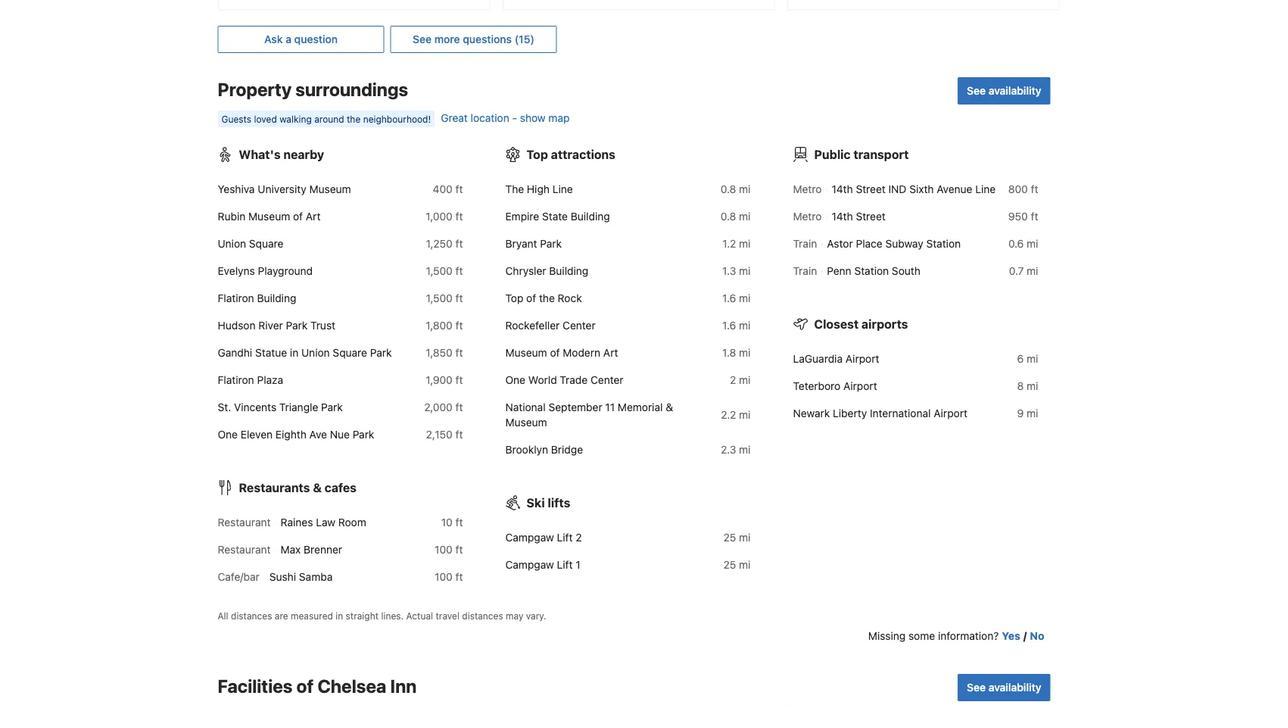 Task type: describe. For each thing, give the bounding box(es) containing it.
14th for 14th street ind sixth avenue line
[[832, 183, 853, 195]]

0 vertical spatial center
[[563, 319, 596, 332]]

lift for 2
[[557, 531, 573, 544]]

no button
[[1030, 629, 1045, 644]]

2 line from the left
[[976, 183, 996, 195]]

see availability button for property surroundings
[[958, 77, 1051, 104]]

sushi
[[269, 571, 296, 583]]

museum of modern art
[[506, 346, 618, 359]]

university
[[258, 183, 307, 195]]

campgaw for campgaw lift 2
[[506, 531, 554, 544]]

yeshiva
[[218, 183, 255, 195]]

street for 14th street
[[856, 210, 886, 223]]

airports
[[862, 317, 909, 331]]

mi for national september 11 memorial & museum
[[739, 408, 751, 421]]

-
[[513, 112, 517, 124]]

0 horizontal spatial square
[[249, 237, 284, 250]]

mi for campgaw lift 2
[[739, 531, 751, 544]]

modern
[[563, 346, 601, 359]]

flatiron building
[[218, 292, 296, 304]]

0 vertical spatial union
[[218, 237, 246, 250]]

0 vertical spatial building
[[571, 210, 610, 223]]

train for penn station south
[[793, 265, 818, 277]]

guests loved walking around the neighbourhood!
[[222, 113, 431, 124]]

0 horizontal spatial the
[[347, 113, 361, 124]]

mi for the high line
[[739, 183, 751, 195]]

show
[[520, 112, 546, 124]]

hudson river park trust
[[218, 319, 336, 332]]

park right river
[[286, 319, 308, 332]]

lifts
[[548, 496, 571, 510]]

max brenner
[[281, 543, 342, 556]]

park left 1,850
[[370, 346, 392, 359]]

closest
[[815, 317, 859, 331]]

train for astor place subway station
[[793, 237, 818, 250]]

world
[[529, 374, 557, 386]]

all distances are measured in straight lines. actual travel distances may vary.
[[218, 610, 547, 621]]

restaurant for raines law room
[[218, 516, 271, 529]]

st. vincents triangle park
[[218, 401, 343, 413]]

state
[[542, 210, 568, 223]]

mi for newark liberty international airport
[[1027, 407, 1039, 419]]

1 vertical spatial center
[[591, 374, 624, 386]]

cafe/bar
[[218, 571, 260, 583]]

0 horizontal spatial 2
[[576, 531, 582, 544]]

public transport
[[815, 147, 909, 162]]

0.7 mi
[[1010, 265, 1039, 277]]

building for 1.3 mi
[[549, 265, 589, 277]]

great
[[441, 112, 468, 124]]

one for one world trade center
[[506, 374, 526, 386]]

brooklyn bridge
[[506, 443, 583, 456]]

25 mi for 2
[[724, 531, 751, 544]]

park right "nue"
[[353, 428, 374, 441]]

building for 1,500 ft
[[257, 292, 296, 304]]

river
[[259, 319, 283, 332]]

no
[[1030, 630, 1045, 642]]

inn
[[390, 676, 417, 697]]

playground
[[258, 265, 313, 277]]

eighth
[[276, 428, 307, 441]]

ft right the 1,800 on the left
[[456, 319, 463, 332]]

eleven
[[241, 428, 273, 441]]

airport for laguardia airport
[[846, 352, 880, 365]]

more
[[435, 33, 460, 45]]

place
[[856, 237, 883, 250]]

campgaw lift 2
[[506, 531, 582, 544]]

/
[[1024, 630, 1027, 642]]

card 2 of 6 group
[[503, 0, 775, 10]]

top for top attractions
[[527, 147, 548, 162]]

the high line
[[506, 183, 573, 195]]

mi for museum of modern art
[[739, 346, 751, 359]]

0 vertical spatial in
[[290, 346, 299, 359]]

metro for 14th street ind sixth avenue line
[[793, 183, 822, 195]]

1.2 mi
[[723, 237, 751, 250]]

memorial
[[618, 401, 663, 413]]

all
[[218, 610, 228, 621]]

ski lifts
[[527, 496, 571, 510]]

see availability for facilities of chelsea inn
[[967, 681, 1042, 694]]

ft right 400
[[456, 183, 463, 195]]

ft down 1,250 ft at the left of page
[[456, 265, 463, 277]]

flatiron for flatiron building
[[218, 292, 254, 304]]

laguardia
[[793, 352, 843, 365]]

museum down university
[[249, 210, 290, 223]]

metro for 14th street
[[793, 210, 822, 223]]

8
[[1018, 380, 1024, 392]]

25 mi for 1
[[724, 558, 751, 571]]

800 ft
[[1009, 183, 1039, 195]]

hudson
[[218, 319, 256, 332]]

400 ft
[[433, 183, 463, 195]]

2,000
[[424, 401, 453, 413]]

9
[[1018, 407, 1024, 419]]

mi for one world trade center
[[739, 374, 751, 386]]

september
[[549, 401, 603, 413]]

information?
[[938, 630, 999, 642]]

ft right 1,900
[[456, 374, 463, 386]]

10
[[441, 516, 453, 529]]

may
[[506, 610, 524, 621]]

0.6
[[1009, 237, 1024, 250]]

the
[[506, 183, 524, 195]]

of for top of the rock
[[527, 292, 536, 304]]

2 distances from the left
[[462, 610, 504, 621]]

0 vertical spatial 2
[[730, 374, 737, 386]]

1,250 ft
[[426, 237, 463, 250]]

flatiron for flatiron plaza
[[218, 374, 254, 386]]

0 vertical spatial station
[[927, 237, 961, 250]]

question
[[294, 33, 338, 45]]

14th street ind sixth avenue line
[[832, 183, 996, 195]]

1,500 ft for flatiron building
[[426, 292, 463, 304]]

ft right 1,250
[[456, 237, 463, 250]]

yeshiva university museum
[[218, 183, 351, 195]]

ft right 10
[[456, 516, 463, 529]]

1,850 ft
[[426, 346, 463, 359]]

800
[[1009, 183, 1029, 195]]

mi for laguardia airport
[[1027, 352, 1039, 365]]

1 line from the left
[[553, 183, 573, 195]]

0.8 mi for line
[[721, 183, 751, 195]]

empire
[[506, 210, 540, 223]]

surroundings
[[296, 79, 408, 100]]

rockefeller
[[506, 319, 560, 332]]

ft right 1,000
[[456, 210, 463, 223]]

rubin museum of art
[[218, 210, 321, 223]]

14th for 14th street
[[832, 210, 853, 223]]

1.6 mi for top of the rock
[[723, 292, 751, 304]]

of down yeshiva university museum
[[293, 210, 303, 223]]

triangle
[[279, 401, 318, 413]]

ft right 950
[[1031, 210, 1039, 223]]

evelyns
[[218, 265, 255, 277]]

museum inside national september 11 memorial & museum
[[506, 416, 547, 429]]

availability for property surroundings
[[989, 84, 1042, 97]]

south
[[892, 265, 921, 277]]

100 ft for max brenner
[[435, 543, 463, 556]]

1 distances from the left
[[231, 610, 272, 621]]

statue
[[255, 346, 287, 359]]

2,150
[[426, 428, 453, 441]]

straight
[[346, 610, 379, 621]]

art for museum of modern art
[[604, 346, 618, 359]]

vary.
[[526, 610, 547, 621]]

room
[[338, 516, 366, 529]]



Task type: locate. For each thing, give the bounding box(es) containing it.
st.
[[218, 401, 231, 413]]

1 vertical spatial top
[[506, 292, 524, 304]]

100 for samba
[[435, 571, 453, 583]]

top down chrysler
[[506, 292, 524, 304]]

art down yeshiva university museum
[[306, 210, 321, 223]]

1,500 ft down 1,250 ft at the left of page
[[426, 265, 463, 277]]

building right state
[[571, 210, 610, 223]]

1 horizontal spatial distances
[[462, 610, 504, 621]]

flatiron plaza
[[218, 374, 283, 386]]

law
[[316, 516, 336, 529]]

2 metro from the top
[[793, 210, 822, 223]]

2 1.6 mi from the top
[[723, 319, 751, 332]]

1.8 mi
[[723, 346, 751, 359]]

park up chrysler building in the top left of the page
[[540, 237, 562, 250]]

100 up travel
[[435, 571, 453, 583]]

empire state building
[[506, 210, 610, 223]]

airport right international at the bottom right of page
[[934, 407, 968, 419]]

1 vertical spatial see availability
[[967, 681, 1042, 694]]

evelyns playground
[[218, 265, 313, 277]]

2 restaurant from the top
[[218, 543, 271, 556]]

1.6 up 1.8
[[723, 319, 737, 332]]

metro left 14th street
[[793, 210, 822, 223]]

1.6 mi down 1.3 mi
[[723, 292, 751, 304]]

100 for brenner
[[435, 543, 453, 556]]

1 vertical spatial building
[[549, 265, 589, 277]]

square down trust
[[333, 346, 367, 359]]

1 vertical spatial flatiron
[[218, 374, 254, 386]]

1 1.6 mi from the top
[[723, 292, 751, 304]]

1 100 from the top
[[435, 543, 453, 556]]

top for top of the rock
[[506, 292, 524, 304]]

0 horizontal spatial union
[[218, 237, 246, 250]]

0 vertical spatial 1,500 ft
[[426, 265, 463, 277]]

ft right 2,000
[[456, 401, 463, 413]]

0 vertical spatial 1.6 mi
[[723, 292, 751, 304]]

airport for teterboro airport
[[844, 380, 878, 392]]

1 vertical spatial in
[[336, 610, 343, 621]]

ft up 1,800 ft
[[456, 292, 463, 304]]

1 metro from the top
[[793, 183, 822, 195]]

street left the ind
[[856, 183, 886, 195]]

restaurant for max brenner
[[218, 543, 271, 556]]

the right around
[[347, 113, 361, 124]]

1 flatiron from the top
[[218, 292, 254, 304]]

0 horizontal spatial station
[[855, 265, 889, 277]]

in left straight
[[336, 610, 343, 621]]

1 vertical spatial 100 ft
[[435, 571, 463, 583]]

100 down 10
[[435, 543, 453, 556]]

of up rockefeller
[[527, 292, 536, 304]]

0 horizontal spatial distances
[[231, 610, 272, 621]]

1.6 for rockefeller center
[[723, 319, 737, 332]]

art right 'modern' at the left
[[604, 346, 618, 359]]

of for facilities of chelsea inn
[[297, 676, 314, 697]]

1,500 up the 1,800 on the left
[[426, 292, 453, 304]]

0.8 mi
[[721, 183, 751, 195], [721, 210, 751, 223]]

nearby
[[284, 147, 324, 162]]

1,500 for playground
[[426, 265, 453, 277]]

0 vertical spatial restaurant
[[218, 516, 271, 529]]

1 vertical spatial see
[[967, 84, 986, 97]]

1 vertical spatial train
[[793, 265, 818, 277]]

1 vertical spatial 1.6
[[723, 319, 737, 332]]

2 1.6 from the top
[[723, 319, 737, 332]]

questions
[[463, 33, 512, 45]]

see availability button for facilities of chelsea inn
[[958, 674, 1051, 701]]

park up "nue"
[[321, 401, 343, 413]]

1 vertical spatial 1,500
[[426, 292, 453, 304]]

1 vertical spatial 0.8
[[721, 210, 737, 223]]

2 see availability from the top
[[967, 681, 1042, 694]]

see for facilities of chelsea inn
[[967, 681, 986, 694]]

distances
[[231, 610, 272, 621], [462, 610, 504, 621]]

1 vertical spatial station
[[855, 265, 889, 277]]

& left cafes
[[313, 480, 322, 495]]

ft right 1,850
[[456, 346, 463, 359]]

1 vertical spatial art
[[604, 346, 618, 359]]

0 vertical spatial metro
[[793, 183, 822, 195]]

1,500 ft up 1,800 ft
[[426, 292, 463, 304]]

1 vertical spatial restaurant
[[218, 543, 271, 556]]

mi for campgaw lift 1
[[739, 558, 751, 571]]

mi for top of the rock
[[739, 292, 751, 304]]

25 for campgaw lift 1
[[724, 558, 737, 571]]

2 vertical spatial see
[[967, 681, 986, 694]]

6 mi
[[1018, 352, 1039, 365]]

2.3
[[721, 443, 737, 456]]

0 vertical spatial 25
[[724, 531, 737, 544]]

2 25 mi from the top
[[724, 558, 751, 571]]

line right avenue
[[976, 183, 996, 195]]

0 vertical spatial airport
[[846, 352, 880, 365]]

vincents
[[234, 401, 277, 413]]

1 horizontal spatial square
[[333, 346, 367, 359]]

art
[[306, 210, 321, 223], [604, 346, 618, 359]]

1 campgaw from the top
[[506, 531, 554, 544]]

1 lift from the top
[[557, 531, 573, 544]]

1,500 for building
[[426, 292, 453, 304]]

(15)
[[515, 33, 535, 45]]

0 vertical spatial 25 mi
[[724, 531, 751, 544]]

what's nearby
[[239, 147, 324, 162]]

1 25 mi from the top
[[724, 531, 751, 544]]

0 vertical spatial train
[[793, 237, 818, 250]]

1,500 down 1,250
[[426, 265, 453, 277]]

see for property surroundings
[[967, 84, 986, 97]]

1 vertical spatial see availability button
[[958, 674, 1051, 701]]

1 street from the top
[[856, 183, 886, 195]]

1 horizontal spatial 2
[[730, 374, 737, 386]]

one for one eleven eighth ave nue park
[[218, 428, 238, 441]]

1 100 ft from the top
[[435, 543, 463, 556]]

line
[[553, 183, 573, 195], [976, 183, 996, 195]]

1.2
[[723, 237, 737, 250]]

building up hudson river park trust
[[257, 292, 296, 304]]

availability for facilities of chelsea inn
[[989, 681, 1042, 694]]

0 vertical spatial lift
[[557, 531, 573, 544]]

chrysler
[[506, 265, 547, 277]]

flatiron down gandhi
[[218, 374, 254, 386]]

1 vertical spatial lift
[[557, 558, 573, 571]]

laguardia airport
[[793, 352, 880, 365]]

1 availability from the top
[[989, 84, 1042, 97]]

see more questions (15)
[[413, 33, 535, 45]]

museum down rockefeller
[[506, 346, 547, 359]]

station right the subway
[[927, 237, 961, 250]]

2 mi
[[730, 374, 751, 386]]

lift left 1
[[557, 558, 573, 571]]

some
[[909, 630, 936, 642]]

campgaw for campgaw lift 1
[[506, 558, 554, 571]]

1 1,500 ft from the top
[[426, 265, 463, 277]]

14th up astor
[[832, 210, 853, 223]]

0 vertical spatial street
[[856, 183, 886, 195]]

1 25 from the top
[[724, 531, 737, 544]]

ft up travel
[[456, 571, 463, 583]]

1.6 mi up 1.8 mi
[[723, 319, 751, 332]]

distances right 'all'
[[231, 610, 272, 621]]

restaurant up cafe/bar
[[218, 543, 271, 556]]

2 25 from the top
[[724, 558, 737, 571]]

one down st. at the left bottom
[[218, 428, 238, 441]]

the left rock
[[539, 292, 555, 304]]

restaurants
[[239, 480, 310, 495]]

0 vertical spatial the
[[347, 113, 361, 124]]

bryant
[[506, 237, 537, 250]]

restaurant down restaurants at bottom left
[[218, 516, 271, 529]]

in right "statue"
[[290, 346, 299, 359]]

missing
[[869, 630, 906, 642]]

mi for rockefeller center
[[739, 319, 751, 332]]

1,500 ft for evelyns playground
[[426, 265, 463, 277]]

0 vertical spatial 100
[[435, 543, 453, 556]]

of left 'modern' at the left
[[550, 346, 560, 359]]

2.3 mi
[[721, 443, 751, 456]]

rubin
[[218, 210, 246, 223]]

top attractions
[[527, 147, 616, 162]]

2 0.8 from the top
[[721, 210, 737, 223]]

14th up 14th street
[[832, 183, 853, 195]]

1 0.8 mi from the top
[[721, 183, 751, 195]]

14th street
[[832, 210, 886, 223]]

1 vertical spatial union
[[301, 346, 330, 359]]

campgaw up campgaw lift 1
[[506, 531, 554, 544]]

building up rock
[[549, 265, 589, 277]]

1 vertical spatial street
[[856, 210, 886, 223]]

1 horizontal spatial union
[[301, 346, 330, 359]]

2 vertical spatial airport
[[934, 407, 968, 419]]

1 vertical spatial 25 mi
[[724, 558, 751, 571]]

mi for bryant park
[[739, 237, 751, 250]]

1 horizontal spatial top
[[527, 147, 548, 162]]

0 vertical spatial 14th
[[832, 183, 853, 195]]

2 flatiron from the top
[[218, 374, 254, 386]]

2,150 ft
[[426, 428, 463, 441]]

union down rubin
[[218, 237, 246, 250]]

one left world at the left
[[506, 374, 526, 386]]

guests
[[222, 113, 252, 124]]

2 1,500 from the top
[[426, 292, 453, 304]]

2 availability from the top
[[989, 681, 1042, 694]]

2 1,500 ft from the top
[[426, 292, 463, 304]]

0.8 mi for building
[[721, 210, 751, 223]]

ft right 800
[[1031, 183, 1039, 195]]

astor
[[827, 237, 853, 250]]

penn
[[827, 265, 852, 277]]

100 ft up travel
[[435, 571, 463, 583]]

see
[[413, 33, 432, 45], [967, 84, 986, 97], [967, 681, 986, 694]]

1,850
[[426, 346, 453, 359]]

museum
[[309, 183, 351, 195], [249, 210, 290, 223], [506, 346, 547, 359], [506, 416, 547, 429]]

newark liberty international airport
[[793, 407, 968, 419]]

2.2
[[721, 408, 737, 421]]

0.6 mi
[[1009, 237, 1039, 250]]

1 vertical spatial airport
[[844, 380, 878, 392]]

100 ft down 10
[[435, 543, 463, 556]]

0 vertical spatial see availability button
[[958, 77, 1051, 104]]

penn station south
[[827, 265, 921, 277]]

1 vertical spatial campgaw
[[506, 558, 554, 571]]

art for rubin museum of art
[[306, 210, 321, 223]]

0 horizontal spatial one
[[218, 428, 238, 441]]

1 vertical spatial availability
[[989, 681, 1042, 694]]

gandhi
[[218, 346, 252, 359]]

airport up liberty at the right
[[844, 380, 878, 392]]

ft
[[456, 183, 463, 195], [1031, 183, 1039, 195], [456, 210, 463, 223], [1031, 210, 1039, 223], [456, 237, 463, 250], [456, 265, 463, 277], [456, 292, 463, 304], [456, 319, 463, 332], [456, 346, 463, 359], [456, 374, 463, 386], [456, 401, 463, 413], [456, 428, 463, 441], [456, 516, 463, 529], [456, 543, 463, 556], [456, 571, 463, 583]]

1 horizontal spatial art
[[604, 346, 618, 359]]

0 vertical spatial 100 ft
[[435, 543, 463, 556]]

0 vertical spatial campgaw
[[506, 531, 554, 544]]

avenue
[[937, 183, 973, 195]]

what's
[[239, 147, 281, 162]]

cafes
[[325, 480, 357, 495]]

& right memorial
[[666, 401, 673, 413]]

see inside button
[[413, 33, 432, 45]]

950 ft
[[1009, 210, 1039, 223]]

newark
[[793, 407, 830, 419]]

train left astor
[[793, 237, 818, 250]]

union square
[[218, 237, 284, 250]]

the
[[347, 113, 361, 124], [539, 292, 555, 304]]

2 up 1
[[576, 531, 582, 544]]

distances left may
[[462, 610, 504, 621]]

line right high
[[553, 183, 573, 195]]

campgaw down "campgaw lift 2" in the bottom left of the page
[[506, 558, 554, 571]]

1 restaurant from the top
[[218, 516, 271, 529]]

2 down 1.8 mi
[[730, 374, 737, 386]]

1 vertical spatial 2
[[576, 531, 582, 544]]

& inside national september 11 memorial & museum
[[666, 401, 673, 413]]

ft down 10 ft
[[456, 543, 463, 556]]

2,000 ft
[[424, 401, 463, 413]]

1 horizontal spatial the
[[539, 292, 555, 304]]

1 vertical spatial square
[[333, 346, 367, 359]]

1.6 for top of the rock
[[723, 292, 737, 304]]

0 vertical spatial top
[[527, 147, 548, 162]]

missing some information? yes / no
[[869, 630, 1045, 642]]

2 14th from the top
[[832, 210, 853, 223]]

0 vertical spatial see availability
[[967, 84, 1042, 97]]

0 horizontal spatial &
[[313, 480, 322, 495]]

mi for chrysler building
[[739, 265, 751, 277]]

0 vertical spatial square
[[249, 237, 284, 250]]

square up evelyns playground
[[249, 237, 284, 250]]

1,000 ft
[[426, 210, 463, 223]]

1 vertical spatial 100
[[435, 571, 453, 583]]

ave
[[310, 428, 327, 441]]

1 horizontal spatial one
[[506, 374, 526, 386]]

1 vertical spatial 1.6 mi
[[723, 319, 751, 332]]

2 100 ft from the top
[[435, 571, 463, 583]]

museum down "national"
[[506, 416, 547, 429]]

2 100 from the top
[[435, 571, 453, 583]]

national
[[506, 401, 546, 413]]

card 3 of 6 group
[[787, 0, 1060, 10]]

bryant park
[[506, 237, 562, 250]]

loved
[[254, 113, 277, 124]]

mi for empire state building
[[739, 210, 751, 223]]

union down trust
[[301, 346, 330, 359]]

0.8 for empire state building
[[721, 210, 737, 223]]

one world trade center
[[506, 374, 624, 386]]

1.6 mi for rockefeller center
[[723, 319, 751, 332]]

of for museum of modern art
[[550, 346, 560, 359]]

1 vertical spatial 25
[[724, 558, 737, 571]]

100 ft for sushi samba
[[435, 571, 463, 583]]

1 vertical spatial metro
[[793, 210, 822, 223]]

2 train from the top
[[793, 265, 818, 277]]

1 horizontal spatial &
[[666, 401, 673, 413]]

of left chelsea
[[297, 676, 314, 697]]

center up 11
[[591, 374, 624, 386]]

lines.
[[381, 610, 404, 621]]

1 vertical spatial one
[[218, 428, 238, 441]]

0 horizontal spatial top
[[506, 292, 524, 304]]

top up high
[[527, 147, 548, 162]]

1 0.8 from the top
[[721, 183, 737, 195]]

1 see availability button from the top
[[958, 77, 1051, 104]]

0 vertical spatial see
[[413, 33, 432, 45]]

street
[[856, 183, 886, 195], [856, 210, 886, 223]]

0 vertical spatial &
[[666, 401, 673, 413]]

lift up campgaw lift 1
[[557, 531, 573, 544]]

2 0.8 mi from the top
[[721, 210, 751, 223]]

0 vertical spatial availability
[[989, 84, 1042, 97]]

mi for teterboro airport
[[1027, 380, 1039, 392]]

1 vertical spatial &
[[313, 480, 322, 495]]

lift for 1
[[557, 558, 573, 571]]

1 horizontal spatial line
[[976, 183, 996, 195]]

0 horizontal spatial in
[[290, 346, 299, 359]]

1 horizontal spatial in
[[336, 610, 343, 621]]

restaurants & cafes
[[239, 480, 357, 495]]

0 vertical spatial flatiron
[[218, 292, 254, 304]]

0 vertical spatial art
[[306, 210, 321, 223]]

1,500 ft
[[426, 265, 463, 277], [426, 292, 463, 304]]

1 14th from the top
[[832, 183, 853, 195]]

2 vertical spatial building
[[257, 292, 296, 304]]

street for 14th street ind sixth avenue line
[[856, 183, 886, 195]]

bridge
[[551, 443, 583, 456]]

airport down the closest airports
[[846, 352, 880, 365]]

metro down public
[[793, 183, 822, 195]]

museum down nearby
[[309, 183, 351, 195]]

national september 11 memorial & museum
[[506, 401, 673, 429]]

sushi samba
[[269, 571, 333, 583]]

great location - show map link
[[441, 112, 570, 124]]

availability
[[989, 84, 1042, 97], [989, 681, 1042, 694]]

1 1,500 from the top
[[426, 265, 453, 277]]

400
[[433, 183, 453, 195]]

airport
[[846, 352, 880, 365], [844, 380, 878, 392], [934, 407, 968, 419]]

1.6 down 1.3
[[723, 292, 737, 304]]

card 1 of 6 group
[[218, 0, 490, 10]]

map
[[549, 112, 570, 124]]

1 horizontal spatial station
[[927, 237, 961, 250]]

ft right 2,150
[[456, 428, 463, 441]]

lift
[[557, 531, 573, 544], [557, 558, 573, 571]]

flatiron down 'evelyns'
[[218, 292, 254, 304]]

1 1.6 from the top
[[723, 292, 737, 304]]

0.8 for the high line
[[721, 183, 737, 195]]

950
[[1009, 210, 1029, 223]]

1 vertical spatial 1,500 ft
[[426, 292, 463, 304]]

trust
[[311, 319, 336, 332]]

0 vertical spatial one
[[506, 374, 526, 386]]

street up place
[[856, 210, 886, 223]]

25 for campgaw lift 2
[[724, 531, 737, 544]]

2 see availability button from the top
[[958, 674, 1051, 701]]

1 see availability from the top
[[967, 84, 1042, 97]]

0 vertical spatial 1.6
[[723, 292, 737, 304]]

0 vertical spatial 0.8 mi
[[721, 183, 751, 195]]

attractions
[[551, 147, 616, 162]]

1 vertical spatial 14th
[[832, 210, 853, 223]]

measured
[[291, 610, 333, 621]]

neighbourhood!
[[363, 113, 431, 124]]

0 horizontal spatial line
[[553, 183, 573, 195]]

1.8
[[723, 346, 737, 359]]

2 lift from the top
[[557, 558, 573, 571]]

train
[[793, 237, 818, 250], [793, 265, 818, 277]]

teterboro
[[793, 380, 841, 392]]

2 street from the top
[[856, 210, 886, 223]]

international
[[870, 407, 931, 419]]

see availability for property surroundings
[[967, 84, 1042, 97]]

0 horizontal spatial art
[[306, 210, 321, 223]]

0 vertical spatial 1,500
[[426, 265, 453, 277]]

1 vertical spatial 0.8 mi
[[721, 210, 751, 223]]

station down place
[[855, 265, 889, 277]]

mi for brooklyn bridge
[[739, 443, 751, 456]]

2 campgaw from the top
[[506, 558, 554, 571]]

0 vertical spatial 0.8
[[721, 183, 737, 195]]

1 train from the top
[[793, 237, 818, 250]]

center up 'modern' at the left
[[563, 319, 596, 332]]

train left penn
[[793, 265, 818, 277]]

1 vertical spatial the
[[539, 292, 555, 304]]



Task type: vqa. For each thing, say whether or not it's contained in the screenshot.
PUBLIC TRANSPORT
yes



